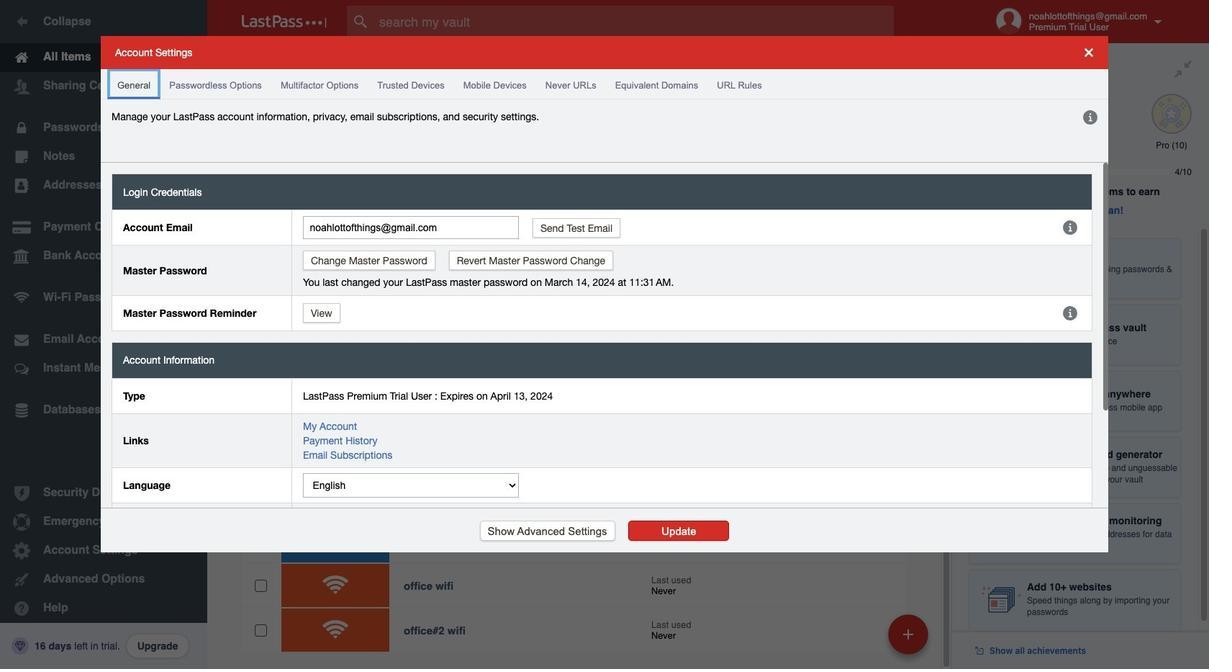 Task type: locate. For each thing, give the bounding box(es) containing it.
search my vault text field
[[347, 6, 923, 37]]

new item image
[[904, 629, 914, 639]]

new item navigation
[[884, 610, 938, 669]]

main navigation navigation
[[0, 0, 207, 669]]

vault options navigation
[[207, 43, 952, 86]]



Task type: describe. For each thing, give the bounding box(es) containing it.
lastpass image
[[242, 15, 327, 28]]

Search search field
[[347, 6, 923, 37]]



Task type: vqa. For each thing, say whether or not it's contained in the screenshot.
New item image
yes



